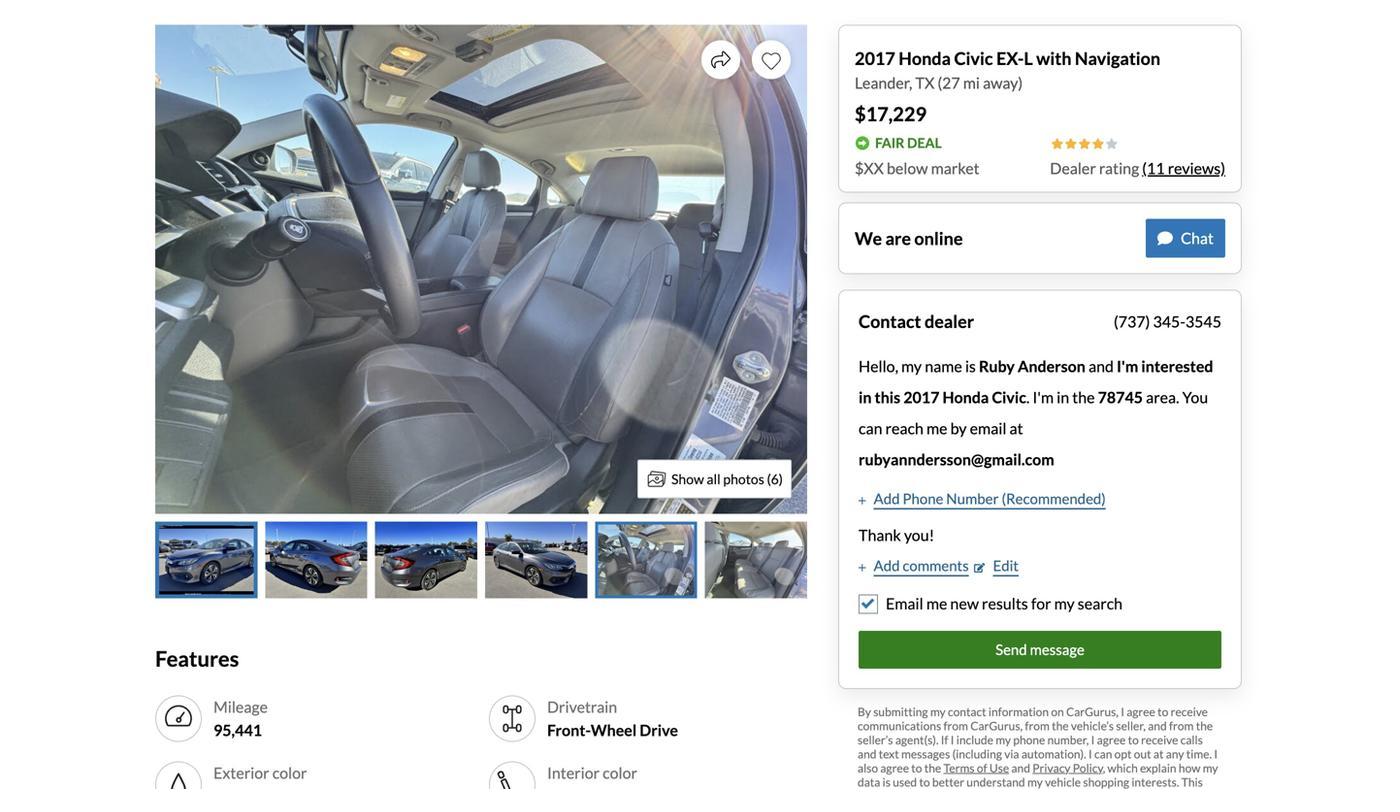 Task type: locate. For each thing, give the bounding box(es) containing it.
away)
[[983, 73, 1023, 92]]

my
[[902, 357, 922, 376], [1055, 594, 1075, 613], [931, 704, 946, 718], [996, 733, 1011, 747], [1203, 761, 1219, 775], [1028, 775, 1043, 789]]

1 horizontal spatial i'm
[[1117, 357, 1139, 376]]

show all photos (6)
[[672, 471, 783, 487]]

and
[[1089, 357, 1114, 376], [1148, 718, 1167, 733], [858, 747, 877, 761], [1012, 761, 1031, 775]]

drive
[[640, 721, 678, 740]]

0 horizontal spatial at
[[1010, 419, 1023, 438]]

at
[[1010, 419, 1023, 438], [1154, 747, 1164, 761]]

1 horizontal spatial is
[[901, 789, 909, 789]]

hello, my name is ruby anderson and
[[859, 357, 1117, 376]]

is left ruby
[[965, 357, 976, 376]]

data
[[858, 775, 881, 789]]

vehicle full photo image
[[155, 25, 807, 514]]

2017 inside 2017 honda civic ex-l with navigation leander, tx (27 mi away)
[[855, 48, 896, 69]]

navigation
[[1075, 48, 1161, 69]]

civic for .
[[992, 388, 1027, 407]]

2 in from the left
[[1057, 388, 1070, 407]]

understand
[[967, 775, 1025, 789]]

can left opt
[[1095, 747, 1113, 761]]

receive up explain
[[1141, 733, 1179, 747]]

receive
[[1171, 704, 1208, 718], [1141, 733, 1179, 747]]

i'm inside the i'm interested in this
[[1117, 357, 1139, 376]]

honda inside 2017 honda civic ex-l with navigation leander, tx (27 mi away)
[[899, 48, 951, 69]]

plus image up thank
[[859, 496, 866, 505]]

me left new
[[927, 594, 948, 613]]

0 vertical spatial agree
[[1127, 704, 1156, 718]]

can left 'reach'
[[859, 419, 883, 438]]

deal
[[907, 135, 942, 151]]

1 vertical spatial add
[[874, 557, 900, 574]]

add left phone
[[874, 490, 900, 507]]

add inside add comments "button"
[[874, 557, 900, 574]]

dealer rating (11 reviews)
[[1050, 159, 1226, 178]]

mi
[[964, 73, 980, 92]]

cargurus, up via
[[971, 718, 1023, 733]]

how
[[1179, 761, 1201, 775]]

plus image inside add comments "button"
[[859, 563, 866, 572]]

view vehicle photo 3 image
[[375, 522, 478, 598]]

add down thank
[[874, 557, 900, 574]]

0 vertical spatial add
[[874, 490, 900, 507]]

2 horizontal spatial from
[[1169, 718, 1194, 733]]

0 horizontal spatial can
[[859, 419, 883, 438]]

0 vertical spatial plus image
[[859, 496, 866, 505]]

1 vertical spatial me
[[927, 594, 948, 613]]

out
[[1134, 747, 1152, 761]]

1 in from the left
[[859, 388, 872, 407]]

use
[[990, 761, 1009, 775]]

2017 right this
[[904, 388, 940, 407]]

0 vertical spatial honda
[[899, 48, 951, 69]]

1 horizontal spatial 2017
[[904, 388, 940, 407]]

i'm up 78745
[[1117, 357, 1139, 376]]

new
[[951, 594, 979, 613]]

if
[[941, 733, 949, 747]]

0 horizontal spatial in
[[859, 388, 872, 407]]

color down wheel
[[603, 763, 638, 782]]

$xx
[[855, 159, 884, 178]]

cargurus, right the on
[[1067, 704, 1119, 718]]

color
[[272, 763, 307, 782], [603, 763, 638, 782]]

civic down ruby
[[992, 388, 1027, 407]]

,
[[1103, 761, 1106, 775]]

in down anderson
[[1057, 388, 1070, 407]]

edit button
[[975, 555, 1019, 576]]

1 me from the top
[[927, 419, 948, 438]]

can
[[859, 419, 883, 438], [1095, 747, 1113, 761]]

color for interior color
[[603, 763, 638, 782]]

color right exterior
[[272, 763, 307, 782]]

2 color from the left
[[603, 763, 638, 782]]

reach
[[886, 419, 924, 438]]

plus image inside add phone number (recommended) button
[[859, 496, 866, 505]]

1 horizontal spatial color
[[603, 763, 638, 782]]

plus image down thank
[[859, 563, 866, 572]]

1 vertical spatial civic
[[992, 388, 1027, 407]]

opt
[[1115, 747, 1132, 761]]

is left not
[[901, 789, 909, 789]]

at right out
[[1154, 747, 1164, 761]]

is
[[965, 357, 976, 376], [883, 775, 891, 789], [901, 789, 909, 789]]

of down privacy
[[1048, 789, 1059, 789]]

0 horizontal spatial i'm
[[1033, 388, 1054, 407]]

1 add from the top
[[874, 490, 900, 507]]

0 horizontal spatial color
[[272, 763, 307, 782]]

civic for ex-
[[954, 48, 993, 69]]

receive up calls
[[1171, 704, 1208, 718]]

(recommended)
[[1002, 490, 1106, 507]]

1 horizontal spatial can
[[1095, 747, 1113, 761]]

from up (including
[[944, 718, 968, 733]]

1 vertical spatial honda
[[943, 388, 989, 407]]

0 vertical spatial civic
[[954, 48, 993, 69]]

view vehicle photo 2 image
[[265, 522, 368, 598]]

1 plus image from the top
[[859, 496, 866, 505]]

civic inside 2017 honda civic ex-l with navigation leander, tx (27 mi away)
[[954, 48, 993, 69]]

0 vertical spatial me
[[927, 419, 948, 438]]

3545
[[1186, 312, 1222, 331]]

time.
[[1187, 747, 1212, 761]]

1 horizontal spatial at
[[1154, 747, 1164, 761]]

the left 78745
[[1073, 388, 1095, 407]]

1 horizontal spatial of
[[1048, 789, 1059, 789]]

show all photos (6) link
[[638, 460, 792, 498]]

plus image for add phone number (recommended)
[[859, 496, 866, 505]]

2017
[[855, 48, 896, 69], [904, 388, 940, 407]]

by
[[951, 419, 967, 438]]

shopping
[[1083, 775, 1130, 789]]

dealer
[[1050, 159, 1096, 178]]

of
[[977, 761, 988, 775], [1048, 789, 1059, 789]]

and left text
[[858, 747, 877, 761]]

1 vertical spatial of
[[1048, 789, 1059, 789]]

from left the on
[[1025, 718, 1050, 733]]

1 vertical spatial agree
[[1097, 733, 1126, 747]]

0 vertical spatial of
[[977, 761, 988, 775]]

i'm right .
[[1033, 388, 1054, 407]]

rating
[[1099, 159, 1140, 178]]

2 plus image from the top
[[859, 563, 866, 572]]

civic
[[954, 48, 993, 69], [992, 388, 1027, 407]]

from up any
[[1169, 718, 1194, 733]]

1 horizontal spatial cargurus,
[[1067, 704, 1119, 718]]

automation).
[[1022, 747, 1087, 761]]

add for add phone number (recommended)
[[874, 490, 900, 507]]

edit
[[993, 557, 1019, 574]]

a
[[990, 789, 996, 789]]

in left this
[[859, 388, 872, 407]]

interested
[[1142, 357, 1214, 376]]

1 horizontal spatial from
[[1025, 718, 1050, 733]]

3 from from the left
[[1169, 718, 1194, 733]]

2 add from the top
[[874, 557, 900, 574]]

add phone number (recommended)
[[874, 490, 1106, 507]]

honda up 'tx'
[[899, 48, 951, 69]]

0 horizontal spatial 2017
[[855, 48, 896, 69]]

$xx below market
[[855, 159, 980, 178]]

0 vertical spatial i'm
[[1117, 357, 1139, 376]]

agent(s).
[[896, 733, 939, 747]]

tab list
[[155, 522, 807, 598]]

1 vertical spatial i'm
[[1033, 388, 1054, 407]]

to right used
[[920, 775, 930, 789]]

at inside by submitting my contact information on cargurus, i agree to receive communications from cargurus, from the vehicle's seller, and from the seller's agent(s). if i include my phone number, i agree to receive calls and text messages (including via automation). i can opt out at any time. i also agree to the
[[1154, 747, 1164, 761]]

add phone number (recommended) button
[[859, 488, 1106, 510]]

communications
[[858, 718, 942, 733]]

0 horizontal spatial is
[[883, 775, 891, 789]]

0 horizontal spatial of
[[977, 761, 988, 775]]

in inside the i'm interested in this
[[859, 388, 872, 407]]

of left use
[[977, 761, 988, 775]]

plus image
[[859, 496, 866, 505], [859, 563, 866, 572]]

agree right also
[[881, 761, 909, 775]]

add inside add phone number (recommended) button
[[874, 490, 900, 507]]

as
[[977, 789, 988, 789]]

the up not
[[925, 761, 942, 775]]

view vehicle photo 6 image
[[705, 522, 807, 598]]

photos
[[723, 471, 765, 487]]

1 vertical spatial 2017
[[904, 388, 940, 407]]

(27
[[938, 73, 961, 92]]

my right the how
[[1203, 761, 1219, 775]]

hello,
[[859, 357, 899, 376]]

me
[[927, 419, 948, 438], [927, 594, 948, 613]]

1 vertical spatial can
[[1095, 747, 1113, 761]]

via
[[1005, 747, 1020, 761]]

agree
[[1127, 704, 1156, 718], [1097, 733, 1126, 747], [881, 761, 909, 775]]

explain
[[1140, 761, 1177, 775]]

at right email
[[1010, 419, 1023, 438]]

1 horizontal spatial agree
[[1097, 733, 1126, 747]]

2017 up leander,
[[855, 48, 896, 69]]

agree up out
[[1127, 704, 1156, 718]]

to
[[1158, 704, 1169, 718], [1128, 733, 1139, 747], [912, 761, 922, 775], [920, 775, 930, 789]]

1 horizontal spatial in
[[1057, 388, 1070, 407]]

(737)
[[1114, 312, 1150, 331]]

0 horizontal spatial from
[[944, 718, 968, 733]]

0 vertical spatial at
[[1010, 419, 1023, 438]]

agree up the ,
[[1097, 733, 1126, 747]]

is right data
[[883, 775, 891, 789]]

1 vertical spatial plus image
[[859, 563, 866, 572]]

1 color from the left
[[272, 763, 307, 782]]

0 vertical spatial 2017
[[855, 48, 896, 69]]

me inside the area. you can reach me by email at
[[927, 419, 948, 438]]

civic up the mi
[[954, 48, 993, 69]]

add
[[874, 490, 900, 507], [874, 557, 900, 574]]

(6)
[[767, 471, 783, 487]]

show
[[672, 471, 704, 487]]

messages
[[902, 747, 950, 761]]

1 vertical spatial receive
[[1141, 733, 1179, 747]]

2 horizontal spatial agree
[[1127, 704, 1156, 718]]

345-
[[1153, 312, 1186, 331]]

me left by
[[927, 419, 948, 438]]

information
[[989, 704, 1049, 718]]

0 vertical spatial can
[[859, 419, 883, 438]]

the
[[1073, 388, 1095, 407], [1052, 718, 1069, 733], [1196, 718, 1213, 733], [925, 761, 942, 775]]

at inside the area. you can reach me by email at
[[1010, 419, 1023, 438]]

interests.
[[1132, 775, 1180, 789]]

1 vertical spatial at
[[1154, 747, 1164, 761]]

78745
[[1098, 388, 1143, 407]]

mileage image
[[163, 703, 194, 734]]

honda up by
[[943, 388, 989, 407]]

my right for
[[1055, 594, 1075, 613]]

0 horizontal spatial agree
[[881, 761, 909, 775]]

2 vertical spatial agree
[[881, 761, 909, 775]]

i right if
[[951, 733, 954, 747]]



Task type: vqa. For each thing, say whether or not it's contained in the screenshot.
'still,'
no



Task type: describe. For each thing, give the bounding box(es) containing it.
wheel
[[591, 721, 637, 740]]

2 from from the left
[[1025, 718, 1050, 733]]

view vehicle photo 5 image
[[595, 522, 697, 598]]

policy
[[1073, 761, 1103, 775]]

email
[[886, 594, 924, 613]]

2017 for .
[[904, 388, 940, 407]]

comment image
[[1158, 230, 1173, 246]]

used
[[893, 775, 917, 789]]

2 horizontal spatial is
[[965, 357, 976, 376]]

interior color
[[547, 763, 638, 782]]

dealer
[[925, 311, 975, 332]]

2017 for ex-
[[855, 48, 896, 69]]

can inside the area. you can reach me by email at
[[859, 419, 883, 438]]

comments
[[903, 557, 969, 574]]

send message button
[[859, 631, 1222, 668]]

exterior
[[214, 763, 269, 782]]

2017 honda civic . i'm in the 78745
[[904, 388, 1143, 407]]

fair
[[875, 135, 905, 151]]

purchase.
[[1061, 789, 1110, 789]]

email me new results for my search
[[886, 594, 1123, 613]]

to up the which
[[1128, 733, 1139, 747]]

drivetrain image
[[497, 703, 528, 734]]

tx
[[916, 73, 935, 92]]

search
[[1078, 594, 1123, 613]]

all
[[707, 471, 721, 487]]

my left 'name'
[[902, 357, 922, 376]]

2 me from the top
[[927, 594, 948, 613]]

send
[[996, 641, 1027, 658]]

to right seller,
[[1158, 704, 1169, 718]]

my left vehicle at the right bottom of the page
[[1028, 775, 1043, 789]]

plus image for add comments
[[859, 563, 866, 572]]

also
[[858, 761, 878, 775]]

i right number,
[[1092, 733, 1095, 747]]

email
[[970, 419, 1007, 438]]

seller,
[[1116, 718, 1146, 733]]

privacy policy link
[[1033, 761, 1103, 775]]

with
[[1037, 48, 1072, 69]]

number
[[947, 490, 999, 507]]

seller's
[[858, 733, 893, 747]]

honda for .
[[943, 388, 989, 407]]

you!
[[904, 526, 935, 544]]

$17,229
[[855, 102, 927, 126]]

exterior color image
[[163, 769, 194, 789]]

anderson
[[1018, 357, 1086, 376]]

share image
[[711, 50, 731, 69]]

ex-
[[997, 48, 1024, 69]]

of inside , which explain how my data is used to better understand my vehicle shopping interests. this consent is not required as a condition of purchase. standard messa
[[1048, 789, 1059, 789]]

ruby
[[979, 357, 1015, 376]]

view vehicle photo 4 image
[[485, 522, 587, 598]]

0 vertical spatial receive
[[1171, 704, 1208, 718]]

front-
[[547, 721, 591, 740]]

can inside by submitting my contact information on cargurus, i agree to receive communications from cargurus, from the vehicle's seller, and from the seller's agent(s). if i include my phone number, i agree to receive calls and text messages (including via automation). i can opt out at any time. i also agree to the
[[1095, 747, 1113, 761]]

features
[[155, 646, 239, 671]]

market
[[931, 159, 980, 178]]

text
[[879, 747, 899, 761]]

l
[[1024, 48, 1033, 69]]

number,
[[1048, 733, 1089, 747]]

and up 78745
[[1089, 357, 1114, 376]]

add comments button
[[859, 555, 969, 576]]

this
[[875, 388, 901, 407]]

area. you can reach me by email at
[[859, 388, 1209, 438]]

contact dealer
[[859, 311, 975, 332]]

the up automation).
[[1052, 718, 1069, 733]]

condition
[[998, 789, 1046, 789]]

honda for ex-
[[899, 48, 951, 69]]

not
[[911, 789, 928, 789]]

reviews)
[[1168, 159, 1226, 178]]

interior color image
[[497, 769, 528, 789]]

vehicle's
[[1071, 718, 1114, 733]]

chat button
[[1146, 219, 1226, 258]]

the up time.
[[1196, 718, 1213, 733]]

terms
[[944, 761, 975, 775]]

vehicle
[[1045, 775, 1081, 789]]

consent
[[858, 789, 898, 789]]

mileage 95,441
[[214, 697, 268, 740]]

below
[[887, 159, 928, 178]]

thank
[[859, 526, 901, 544]]

, which explain how my data is used to better understand my vehicle shopping interests. this consent is not required as a condition of purchase. standard messa
[[858, 761, 1219, 789]]

and up the condition
[[1012, 761, 1031, 775]]

drivetrain front-wheel drive
[[547, 697, 678, 740]]

my left phone
[[996, 733, 1011, 747]]

edit image
[[975, 563, 986, 572]]

i left the ,
[[1089, 747, 1093, 761]]

you
[[1183, 388, 1209, 407]]

fair deal
[[875, 135, 942, 151]]

rubyanndersson@gmail.com
[[859, 450, 1055, 469]]

results
[[982, 594, 1029, 613]]

my up if
[[931, 704, 946, 718]]

color for exterior color
[[272, 763, 307, 782]]

terms of use link
[[944, 761, 1009, 775]]

name
[[925, 357, 963, 376]]

on
[[1051, 704, 1064, 718]]

which
[[1108, 761, 1138, 775]]

i right "vehicle's" on the bottom right of page
[[1121, 704, 1125, 718]]

view vehicle photo 1 image
[[155, 522, 258, 598]]

to up not
[[912, 761, 922, 775]]

add for add comments
[[874, 557, 900, 574]]

for
[[1031, 594, 1052, 613]]

and right seller,
[[1148, 718, 1167, 733]]

exterior color
[[214, 763, 307, 782]]

(including
[[953, 747, 1002, 761]]

this
[[1182, 775, 1203, 789]]

0 horizontal spatial cargurus,
[[971, 718, 1023, 733]]

contact
[[948, 704, 987, 718]]

standard
[[1112, 789, 1159, 789]]

(11 reviews) button
[[1143, 157, 1226, 180]]

better
[[933, 775, 965, 789]]

i right time.
[[1214, 747, 1218, 761]]

contact
[[859, 311, 921, 332]]

2017 honda civic ex-l with navigation leander, tx (27 mi away)
[[855, 48, 1161, 92]]

1 from from the left
[[944, 718, 968, 733]]

include
[[957, 733, 994, 747]]

to inside , which explain how my data is used to better understand my vehicle shopping interests. this consent is not required as a condition of purchase. standard messa
[[920, 775, 930, 789]]

by
[[858, 704, 871, 718]]

send message
[[996, 641, 1085, 658]]

drivetrain
[[547, 697, 617, 716]]

mileage
[[214, 697, 268, 716]]

calls
[[1181, 733, 1203, 747]]



